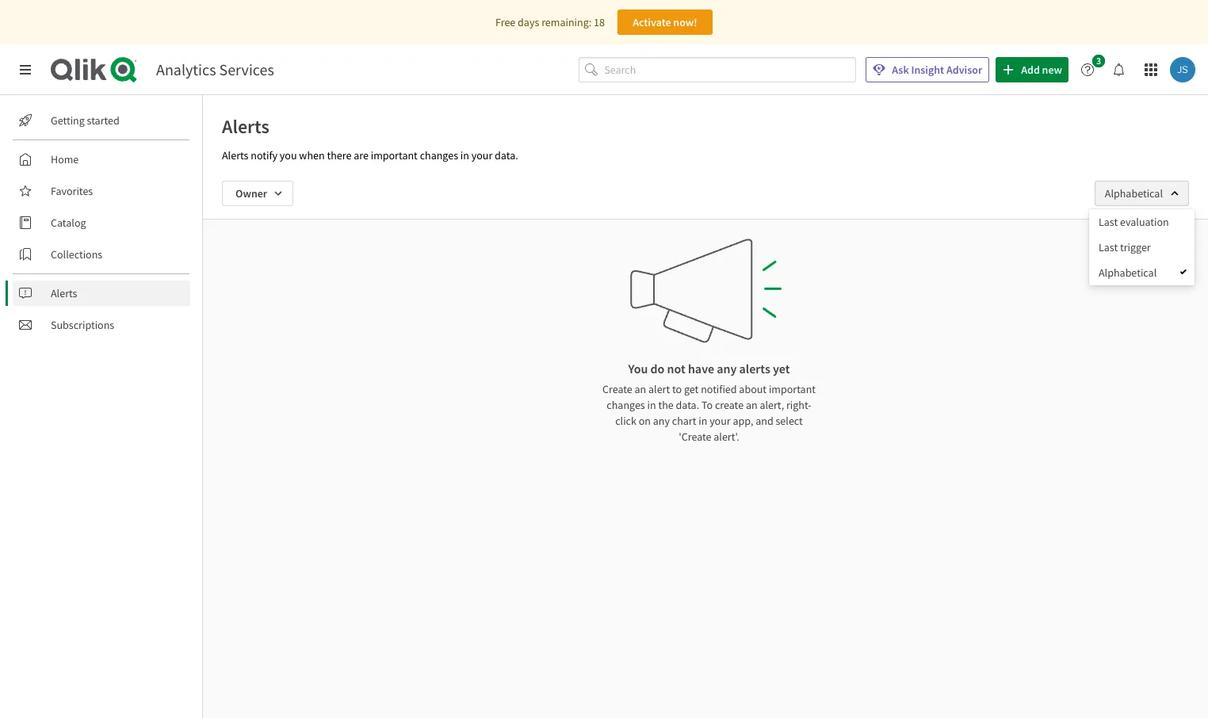 Task type: describe. For each thing, give the bounding box(es) containing it.
last for last evaluation
[[1099, 215, 1119, 229]]

analytics services element
[[156, 59, 274, 79]]

click
[[616, 414, 637, 428]]

services
[[219, 59, 274, 79]]

alerts
[[740, 361, 771, 377]]

1 horizontal spatial in
[[648, 398, 656, 412]]

last for last trigger
[[1099, 240, 1119, 255]]

trigger
[[1121, 240, 1152, 255]]

favorites
[[51, 184, 93, 198]]

navigation pane element
[[0, 102, 202, 344]]

activate now! link
[[618, 10, 713, 35]]

have
[[688, 361, 715, 377]]

collections
[[51, 247, 102, 262]]

free days remaining: 18
[[496, 15, 605, 29]]

app,
[[733, 414, 754, 428]]

important inside you do not have any alerts yet create an alert to get notified about important changes in the data. to create an alert, right- click on any chart in your app, and select 'create alert'.
[[769, 382, 816, 397]]

1 horizontal spatial an
[[746, 398, 758, 412]]

you
[[629, 361, 648, 377]]

remaining:
[[542, 15, 592, 29]]

'create
[[679, 430, 712, 444]]

alphabetical for alphabetical field
[[1106, 186, 1164, 201]]

alerts link
[[13, 281, 190, 306]]

on
[[639, 414, 651, 428]]

0 horizontal spatial your
[[472, 148, 493, 163]]

right-
[[787, 398, 812, 412]]

subscriptions
[[51, 318, 114, 332]]

collections link
[[13, 242, 190, 267]]

alert,
[[760, 398, 785, 412]]

get
[[684, 382, 699, 397]]

now!
[[674, 15, 698, 29]]

0 horizontal spatial changes
[[420, 148, 458, 163]]

ask insight advisor
[[893, 63, 983, 77]]

days
[[518, 15, 540, 29]]

favorites link
[[13, 178, 190, 204]]

1 vertical spatial alerts
[[222, 148, 249, 163]]

started
[[87, 113, 120, 128]]

last trigger
[[1099, 240, 1152, 255]]

filters region
[[0, 0, 1209, 719]]

analytics
[[156, 59, 216, 79]]

Alphabetical field
[[1095, 181, 1190, 206]]

activate now!
[[633, 15, 698, 29]]

to
[[702, 398, 713, 412]]

last trigger option
[[1090, 235, 1195, 260]]

alert'.
[[714, 430, 740, 444]]

your inside you do not have any alerts yet create an alert to get notified about important changes in the data. to create an alert, right- click on any chart in your app, and select 'create alert'.
[[710, 414, 731, 428]]

create
[[715, 398, 744, 412]]

do
[[651, 361, 665, 377]]

activate
[[633, 15, 672, 29]]

advisor
[[947, 63, 983, 77]]

analytics services
[[156, 59, 274, 79]]

getting
[[51, 113, 85, 128]]

you do not have any alerts yet create an alert to get notified about important changes in the data. to create an alert, right- click on any chart in your app, and select 'create alert'.
[[603, 361, 816, 444]]

getting started
[[51, 113, 120, 128]]



Task type: locate. For each thing, give the bounding box(es) containing it.
alphabetical option
[[1090, 260, 1195, 286]]

0 horizontal spatial data.
[[495, 148, 519, 163]]

an down about
[[746, 398, 758, 412]]

not
[[668, 361, 686, 377]]

important
[[371, 148, 418, 163], [769, 382, 816, 397]]

1 horizontal spatial any
[[717, 361, 737, 377]]

alerts
[[222, 114, 270, 139], [222, 148, 249, 163], [51, 286, 77, 301]]

0 vertical spatial any
[[717, 361, 737, 377]]

notify
[[251, 148, 278, 163]]

last inside "option"
[[1099, 215, 1119, 229]]

1 horizontal spatial data.
[[676, 398, 700, 412]]

0 vertical spatial alphabetical
[[1106, 186, 1164, 201]]

0 vertical spatial changes
[[420, 148, 458, 163]]

changes up click
[[607, 398, 645, 412]]

last evaluation option
[[1090, 209, 1195, 235]]

you
[[280, 148, 297, 163]]

0 horizontal spatial in
[[461, 148, 470, 163]]

important right are
[[371, 148, 418, 163]]

data. inside you do not have any alerts yet create an alert to get notified about important changes in the data. to create an alert, right- click on any chart in your app, and select 'create alert'.
[[676, 398, 700, 412]]

1 vertical spatial in
[[648, 398, 656, 412]]

any
[[717, 361, 737, 377], [653, 414, 670, 428]]

when
[[299, 148, 325, 163]]

last evaluation
[[1099, 215, 1170, 229]]

ask insight advisor button
[[866, 57, 990, 82]]

1 vertical spatial important
[[769, 382, 816, 397]]

home
[[51, 152, 79, 167]]

alerts inside 'navigation pane' element
[[51, 286, 77, 301]]

select
[[776, 414, 803, 428]]

0 horizontal spatial any
[[653, 414, 670, 428]]

0 vertical spatial data.
[[495, 148, 519, 163]]

your
[[472, 148, 493, 163], [710, 414, 731, 428]]

searchbar element
[[579, 57, 857, 83]]

alert
[[649, 382, 670, 397]]

Search text field
[[605, 57, 857, 83]]

changes
[[420, 148, 458, 163], [607, 398, 645, 412]]

last up last trigger at the top right of the page
[[1099, 215, 1119, 229]]

1 last from the top
[[1099, 215, 1119, 229]]

alerts left the "notify" at the top
[[222, 148, 249, 163]]

1 vertical spatial changes
[[607, 398, 645, 412]]

alerts up the "notify" at the top
[[222, 114, 270, 139]]

and
[[756, 414, 774, 428]]

alphabetical
[[1106, 186, 1164, 201], [1099, 266, 1157, 280]]

alphabetical up last evaluation
[[1106, 186, 1164, 201]]

1 horizontal spatial your
[[710, 414, 731, 428]]

chart
[[672, 414, 697, 428]]

18
[[594, 15, 605, 29]]

alphabetical for alphabetical option
[[1099, 266, 1157, 280]]

1 vertical spatial alphabetical
[[1099, 266, 1157, 280]]

2 horizontal spatial in
[[699, 414, 708, 428]]

list box inside filters region
[[1090, 209, 1195, 286]]

any down the on the right
[[653, 414, 670, 428]]

0 vertical spatial in
[[461, 148, 470, 163]]

free
[[496, 15, 516, 29]]

changes right are
[[420, 148, 458, 163]]

0 horizontal spatial an
[[635, 382, 647, 397]]

an left alert
[[635, 382, 647, 397]]

list box
[[1090, 209, 1195, 286]]

home link
[[13, 147, 190, 172]]

evaluation
[[1121, 215, 1170, 229]]

there
[[327, 148, 352, 163]]

in
[[461, 148, 470, 163], [648, 398, 656, 412], [699, 414, 708, 428]]

about
[[740, 382, 767, 397]]

0 horizontal spatial important
[[371, 148, 418, 163]]

notified
[[701, 382, 737, 397]]

alphabetical down last trigger at the top right of the page
[[1099, 266, 1157, 280]]

data.
[[495, 148, 519, 163], [676, 398, 700, 412]]

to
[[673, 382, 682, 397]]

are
[[354, 148, 369, 163]]

1 vertical spatial your
[[710, 414, 731, 428]]

alphabetical inside option
[[1099, 266, 1157, 280]]

catalog
[[51, 216, 86, 230]]

any up notified
[[717, 361, 737, 377]]

last
[[1099, 215, 1119, 229], [1099, 240, 1119, 255]]

0 vertical spatial alerts
[[222, 114, 270, 139]]

2 vertical spatial alerts
[[51, 286, 77, 301]]

1 vertical spatial data.
[[676, 398, 700, 412]]

the
[[659, 398, 674, 412]]

yet
[[773, 361, 790, 377]]

alerts notify you when there are important changes in your data.
[[222, 148, 519, 163]]

close sidebar menu image
[[19, 63, 32, 76]]

last left "trigger"
[[1099, 240, 1119, 255]]

subscriptions link
[[13, 313, 190, 338]]

list box containing last evaluation
[[1090, 209, 1195, 286]]

important up right-
[[769, 382, 816, 397]]

create
[[603, 382, 633, 397]]

0 vertical spatial an
[[635, 382, 647, 397]]

last inside option
[[1099, 240, 1119, 255]]

2 vertical spatial in
[[699, 414, 708, 428]]

an
[[635, 382, 647, 397], [746, 398, 758, 412]]

0 vertical spatial your
[[472, 148, 493, 163]]

1 vertical spatial any
[[653, 414, 670, 428]]

1 horizontal spatial important
[[769, 382, 816, 397]]

1 horizontal spatial changes
[[607, 398, 645, 412]]

insight
[[912, 63, 945, 77]]

0 vertical spatial important
[[371, 148, 418, 163]]

changes inside you do not have any alerts yet create an alert to get notified about important changes in the data. to create an alert, right- click on any chart in your app, and select 'create alert'.
[[607, 398, 645, 412]]

1 vertical spatial last
[[1099, 240, 1119, 255]]

alerts up subscriptions
[[51, 286, 77, 301]]

0 vertical spatial last
[[1099, 215, 1119, 229]]

1 vertical spatial an
[[746, 398, 758, 412]]

2 last from the top
[[1099, 240, 1119, 255]]

getting started link
[[13, 108, 190, 133]]

catalog link
[[13, 210, 190, 236]]

ask
[[893, 63, 910, 77]]

alphabetical inside field
[[1106, 186, 1164, 201]]



Task type: vqa. For each thing, say whether or not it's contained in the screenshot.
Updated
no



